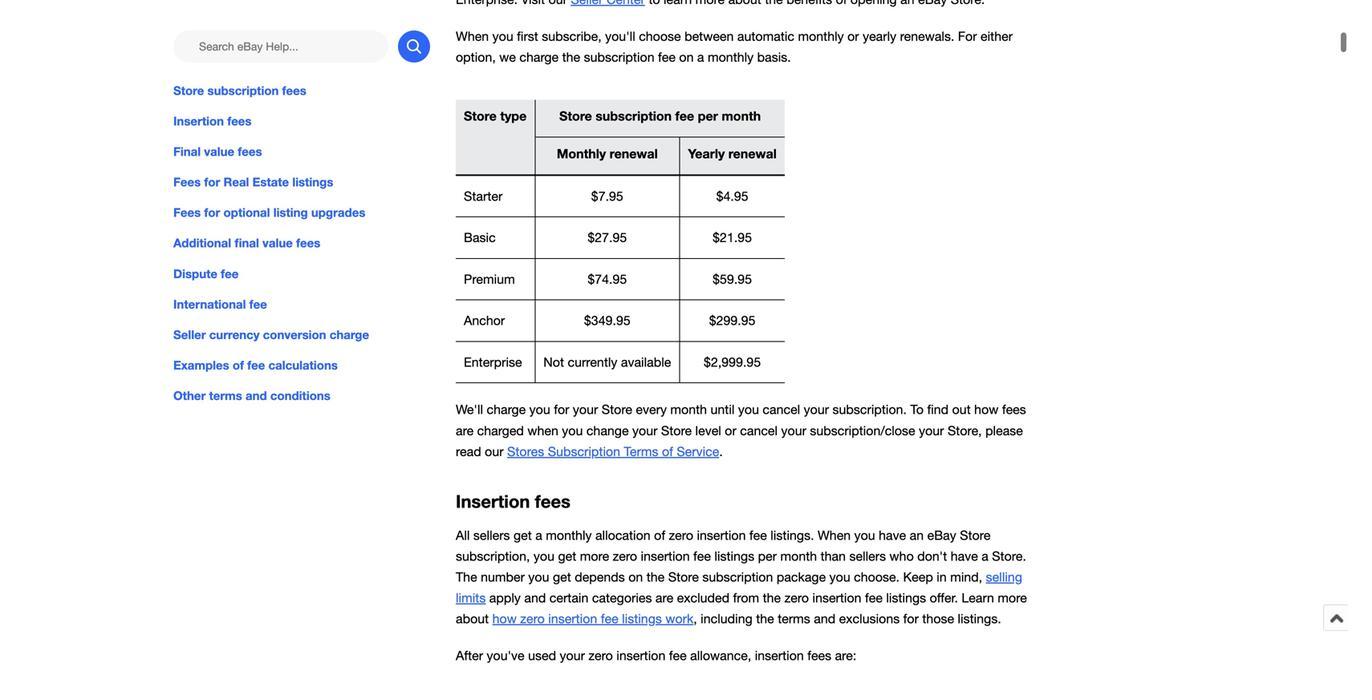 Task type: describe. For each thing, give the bounding box(es) containing it.
1 horizontal spatial monthly
[[708, 50, 754, 65]]

final
[[235, 236, 259, 251]]

the
[[456, 570, 477, 585]]

when you first subscribe, you'll choose between automatic monthly or yearly renewals. for either option, we charge the subscription fee on a monthly basis.
[[456, 29, 1013, 65]]

our
[[485, 445, 504, 459]]

an
[[910, 528, 924, 543]]

you up subscription
[[562, 424, 583, 438]]

after
[[456, 649, 483, 664]]

store.
[[992, 549, 1026, 564]]

calculations
[[269, 358, 338, 373]]

additional
[[173, 236, 231, 251]]

in
[[937, 570, 947, 585]]

stores subscription terms of service link
[[507, 445, 719, 459]]

when
[[528, 424, 559, 438]]

additional final value fees link
[[173, 235, 430, 252]]

or inside the when you first subscribe, you'll choose between automatic monthly or yearly renewals. for either option, we charge the subscription fee on a monthly basis.
[[848, 29, 859, 44]]

store up change
[[602, 403, 632, 418]]

to
[[911, 403, 924, 418]]

listings down final value fees link
[[292, 175, 333, 190]]

subscription inside all sellers get a monthly allocation of zero insertion fee listings. when you have an ebay store subscription, you get more zero insertion fee listings per month than sellers who don't have a store. the number you get depends on the store subscription package you choose. keep in mind,
[[703, 570, 773, 585]]

allowance,
[[690, 649, 751, 664]]

0 vertical spatial per
[[698, 108, 718, 124]]

0 vertical spatial get
[[514, 528, 532, 543]]

and inside 'apply and certain categories are excluded from the zero insertion fee listings offer. learn more about'
[[524, 591, 546, 606]]

0 vertical spatial month
[[722, 108, 761, 124]]

for left real
[[204, 175, 220, 190]]

fee inside the when you first subscribe, you'll choose between automatic monthly or yearly renewals. for either option, we charge the subscription fee on a monthly basis.
[[658, 50, 676, 65]]

fees for optional listing upgrades
[[173, 206, 365, 220]]

package
[[777, 570, 826, 585]]

you up choose.
[[854, 528, 875, 543]]

starter
[[464, 189, 503, 204]]

from
[[733, 591, 759, 606]]

excluded
[[677, 591, 730, 606]]

listings down categories
[[622, 612, 662, 627]]

available
[[621, 355, 671, 370]]

fees inside we'll charge you for your store every month until you cancel your subscription. to find out how fees are charged when you change your store level or cancel your subscription/close your store, please read our
[[1002, 403, 1026, 418]]

option,
[[456, 50, 496, 65]]

other terms and conditions
[[173, 389, 331, 403]]

store type
[[464, 108, 527, 124]]

fee up other terms and conditions
[[247, 358, 265, 373]]

fees for real estate listings
[[173, 175, 333, 190]]

subscription down search ebay help... 'text box'
[[207, 83, 279, 98]]

fee down work
[[669, 649, 687, 664]]

insertion down work
[[617, 649, 666, 664]]

per inside all sellers get a monthly allocation of zero insertion fee listings. when you have an ebay store subscription, you get more zero insertion fee listings per month than sellers who don't have a store. the number you get depends on the store subscription package you choose. keep in mind,
[[758, 549, 777, 564]]

who
[[890, 549, 914, 564]]

0 horizontal spatial a
[[536, 528, 542, 543]]

zero right allocation
[[669, 528, 693, 543]]

how zero insertion fee listings work , including the terms and exclusions for those listings.
[[493, 612, 1001, 627]]

.
[[719, 445, 723, 459]]

0 horizontal spatial how
[[493, 612, 517, 627]]

monthly renewal
[[557, 146, 658, 161]]

type
[[500, 108, 527, 124]]

change
[[587, 424, 629, 438]]

your down find
[[919, 424, 944, 438]]

final
[[173, 145, 201, 159]]

fee inside "link"
[[249, 297, 267, 312]]

store up excluded
[[668, 570, 699, 585]]

when inside all sellers get a monthly allocation of zero insertion fee listings. when you have an ebay store subscription, you get more zero insertion fee listings per month than sellers who don't have a store. the number you get depends on the store subscription package you choose. keep in mind,
[[818, 528, 851, 543]]

store subscription fee per month
[[559, 108, 761, 124]]

limits
[[456, 591, 486, 606]]

those
[[923, 612, 954, 627]]

more inside all sellers get a monthly allocation of zero insertion fee listings. when you have an ebay store subscription, you get more zero insertion fee listings per month than sellers who don't have a store. the number you get depends on the store subscription package you choose. keep in mind,
[[580, 549, 609, 564]]

fees up fees for real estate listings
[[238, 145, 262, 159]]

categories
[[592, 591, 652, 606]]

allocation
[[595, 528, 651, 543]]

or inside we'll charge you for your store every month until you cancel your subscription. to find out how fees are charged when you change your store level or cancel your subscription/close your store, please read our
[[725, 424, 737, 438]]

stores
[[507, 445, 544, 459]]

your right used
[[560, 649, 585, 664]]

learn
[[962, 591, 994, 606]]

optional
[[224, 206, 270, 220]]

than
[[821, 549, 846, 564]]

conversion
[[263, 328, 326, 342]]

about
[[456, 612, 489, 627]]

fees for fees for real estate listings
[[173, 175, 201, 190]]

fees for optional listing upgrades link
[[173, 204, 430, 222]]

your up change
[[573, 403, 598, 418]]

read
[[456, 445, 481, 459]]

fees left are:
[[808, 649, 832, 664]]

selling
[[986, 570, 1023, 585]]

0 vertical spatial insertion fees
[[173, 114, 252, 128]]

1 horizontal spatial insertion fees
[[456, 491, 571, 512]]

zero down how zero insertion fee listings work link
[[589, 649, 613, 664]]

fee up the international fee
[[221, 267, 239, 281]]

you up when
[[529, 403, 550, 418]]

basic
[[464, 230, 496, 245]]

$349.95
[[584, 314, 631, 328]]

selling limits
[[456, 570, 1023, 606]]

value inside 'link'
[[262, 236, 293, 251]]

renewal for monthly renewal
[[610, 146, 658, 161]]

you'll
[[605, 29, 635, 44]]

between
[[685, 29, 734, 44]]

subscription,
[[456, 549, 530, 564]]

fee down categories
[[601, 612, 619, 627]]

currency
[[209, 328, 260, 342]]

basis.
[[757, 50, 791, 65]]

$27.95
[[588, 230, 627, 245]]

other terms and conditions link
[[173, 387, 430, 405]]

when inside the when you first subscribe, you'll choose between automatic monthly or yearly renewals. for either option, we charge the subscription fee on a monthly basis.
[[456, 29, 489, 44]]

store subscription fees link
[[173, 82, 430, 100]]

zero down allocation
[[613, 549, 637, 564]]

mind,
[[950, 570, 983, 585]]

examples of fee calculations
[[173, 358, 338, 373]]

the down from in the right of the page
[[756, 612, 774, 627]]

you down than
[[830, 570, 851, 585]]

choose.
[[854, 570, 900, 585]]

renewal for yearly renewal
[[729, 146, 777, 161]]

$74.95
[[588, 272, 627, 287]]

depends
[[575, 570, 625, 585]]

on inside all sellers get a monthly allocation of zero insertion fee listings. when you have an ebay store subscription, you get more zero insertion fee listings per month than sellers who don't have a store. the number you get depends on the store subscription package you choose. keep in mind,
[[629, 570, 643, 585]]

after you've used your zero insertion fee allowance, insertion fees are:
[[456, 649, 857, 664]]

anchor
[[464, 314, 505, 328]]

0 vertical spatial terms
[[209, 389, 242, 403]]

examples of fee calculations link
[[173, 357, 430, 374]]

0 vertical spatial sellers
[[473, 528, 510, 543]]

$2,999.95
[[704, 355, 761, 370]]

terms
[[624, 445, 659, 459]]

fee inside 'apply and certain categories are excluded from the zero insertion fee listings offer. learn more about'
[[865, 591, 883, 606]]

apply and certain categories are excluded from the zero insertion fee listings offer. learn more about
[[456, 591, 1027, 627]]

store up the final
[[173, 83, 204, 98]]

0 vertical spatial of
[[233, 358, 244, 373]]

seller currency conversion charge link
[[173, 326, 430, 344]]

insertion fees link
[[173, 112, 430, 130]]

charged
[[477, 424, 524, 438]]

0 vertical spatial have
[[879, 528, 906, 543]]

ebay
[[928, 528, 957, 543]]

the inside 'apply and certain categories are excluded from the zero insertion fee listings offer. learn more about'
[[763, 591, 781, 606]]

fees down store subscription fees
[[227, 114, 252, 128]]

1 vertical spatial terms
[[778, 612, 810, 627]]

listing
[[273, 206, 308, 220]]

dispute fee link
[[173, 265, 430, 283]]

you right the until
[[738, 403, 759, 418]]



Task type: locate. For each thing, give the bounding box(es) containing it.
insertion up exclusions
[[813, 591, 862, 606]]

1 vertical spatial of
[[662, 445, 673, 459]]

1 vertical spatial insertion
[[456, 491, 530, 512]]

1 vertical spatial monthly
[[708, 50, 754, 65]]

1 horizontal spatial per
[[758, 549, 777, 564]]

or left the 'yearly'
[[848, 29, 859, 44]]

1 horizontal spatial more
[[998, 591, 1027, 606]]

value right the final
[[204, 145, 234, 159]]

final value fees link
[[173, 143, 430, 161]]

listings.
[[771, 528, 814, 543], [958, 612, 1001, 627]]

1 horizontal spatial when
[[818, 528, 851, 543]]

1 vertical spatial value
[[262, 236, 293, 251]]

you inside the when you first subscribe, you'll choose between automatic monthly or yearly renewals. for either option, we charge the subscription fee on a monthly basis.
[[493, 29, 513, 44]]

2 vertical spatial and
[[814, 612, 836, 627]]

1 horizontal spatial have
[[951, 549, 978, 564]]

real
[[224, 175, 249, 190]]

0 horizontal spatial renewal
[[610, 146, 658, 161]]

listings. inside all sellers get a monthly allocation of zero insertion fee listings. when you have an ebay store subscription, you get more zero insertion fee listings per month than sellers who don't have a store. the number you get depends on the store subscription package you choose. keep in mind,
[[771, 528, 814, 543]]

1 fees from the top
[[173, 175, 201, 190]]

0 horizontal spatial insertion
[[173, 114, 224, 128]]

month inside we'll charge you for your store every month until you cancel your subscription. to find out how fees are charged when you change your store level or cancel your subscription/close your store, please read our
[[670, 403, 707, 418]]

sellers up choose.
[[850, 549, 886, 564]]

enterprise
[[464, 355, 522, 370]]

subscription inside the when you first subscribe, you'll choose between automatic monthly or yearly renewals. for either option, we charge the subscription fee on a monthly basis.
[[584, 50, 655, 65]]

yearly renewal
[[688, 146, 777, 161]]

store up monthly
[[559, 108, 592, 124]]

0 vertical spatial a
[[697, 50, 704, 65]]

on down between
[[679, 50, 694, 65]]

fee up yearly
[[675, 108, 694, 124]]

keep
[[903, 570, 933, 585]]

the
[[562, 50, 580, 65], [647, 570, 665, 585], [763, 591, 781, 606], [756, 612, 774, 627]]

fees up insertion fees link at left top
[[282, 83, 306, 98]]

insertion down certain
[[548, 612, 597, 627]]

cancel right level
[[740, 424, 778, 438]]

store up service
[[661, 424, 692, 438]]

subscription down you'll on the top
[[584, 50, 655, 65]]

1 vertical spatial have
[[951, 549, 978, 564]]

final value fees
[[173, 145, 262, 159]]

a inside the when you first subscribe, you'll choose between automatic monthly or yearly renewals. for either option, we charge the subscription fee on a monthly basis.
[[697, 50, 704, 65]]

per up yearly
[[698, 108, 718, 124]]

insertion fees
[[173, 114, 252, 128], [456, 491, 571, 512]]

0 vertical spatial and
[[246, 389, 267, 403]]

1 vertical spatial month
[[670, 403, 707, 418]]

1 horizontal spatial listings.
[[958, 612, 1001, 627]]

and
[[246, 389, 267, 403], [524, 591, 546, 606], [814, 612, 836, 627]]

2 fees from the top
[[173, 206, 201, 220]]

more inside 'apply and certain categories are excluded from the zero insertion fee listings offer. learn more about'
[[998, 591, 1027, 606]]

0 vertical spatial on
[[679, 50, 694, 65]]

charge inside we'll charge you for your store every month until you cancel your subscription. to find out how fees are charged when you change your store level or cancel your subscription/close your store, please read our
[[487, 403, 526, 418]]

per
[[698, 108, 718, 124], [758, 549, 777, 564]]

1 vertical spatial per
[[758, 549, 777, 564]]

service
[[677, 445, 719, 459]]

0 vertical spatial or
[[848, 29, 859, 44]]

terms right the other
[[209, 389, 242, 403]]

get up depends
[[558, 549, 576, 564]]

fee down the "choose"
[[658, 50, 676, 65]]

sellers
[[473, 528, 510, 543], [850, 549, 886, 564]]

of right terms
[[662, 445, 673, 459]]

find
[[927, 403, 949, 418]]

0 vertical spatial more
[[580, 549, 609, 564]]

$299.95
[[709, 314, 756, 328]]

zero down package
[[785, 591, 809, 606]]

all
[[456, 528, 470, 543]]

the inside the when you first subscribe, you'll choose between automatic monthly or yearly renewals. for either option, we charge the subscription fee on a monthly basis.
[[562, 50, 580, 65]]

1 horizontal spatial insertion
[[456, 491, 530, 512]]

fees up please
[[1002, 403, 1026, 418]]

listings inside all sellers get a monthly allocation of zero insertion fee listings. when you have an ebay store subscription, you get more zero insertion fee listings per month than sellers who don't have a store. the number you get depends on the store subscription package you choose. keep in mind,
[[715, 549, 755, 564]]

are
[[456, 424, 474, 438], [656, 591, 674, 606]]

0 vertical spatial charge
[[520, 50, 559, 65]]

for inside "link"
[[204, 206, 220, 220]]

0 horizontal spatial have
[[879, 528, 906, 543]]

monthly right automatic
[[798, 29, 844, 44]]

store subscription fees
[[173, 83, 306, 98]]

for left those
[[903, 612, 919, 627]]

2 vertical spatial monthly
[[546, 528, 592, 543]]

$7.95
[[591, 189, 623, 204]]

1 vertical spatial insertion fees
[[456, 491, 571, 512]]

don't
[[918, 549, 947, 564]]

1 renewal from the left
[[610, 146, 658, 161]]

2 vertical spatial a
[[982, 549, 989, 564]]

insertion down the how zero insertion fee listings work , including the terms and exclusions for those listings.
[[755, 649, 804, 664]]

0 horizontal spatial or
[[725, 424, 737, 438]]

premium
[[464, 272, 515, 287]]

2 vertical spatial get
[[553, 570, 571, 585]]

0 vertical spatial fees
[[173, 175, 201, 190]]

fees down the final
[[173, 175, 201, 190]]

are up read
[[456, 424, 474, 438]]

1 vertical spatial a
[[536, 528, 542, 543]]

0 horizontal spatial per
[[698, 108, 718, 124]]

fees
[[173, 175, 201, 190], [173, 206, 201, 220]]

how right out
[[975, 403, 999, 418]]

1 vertical spatial on
[[629, 570, 643, 585]]

0 vertical spatial cancel
[[763, 403, 800, 418]]

fee down choose.
[[865, 591, 883, 606]]

insertion fees down stores
[[456, 491, 571, 512]]

sellers up subscription,
[[473, 528, 510, 543]]

of
[[233, 358, 244, 373], [662, 445, 673, 459], [654, 528, 665, 543]]

1 horizontal spatial value
[[262, 236, 293, 251]]

insertion
[[173, 114, 224, 128], [456, 491, 530, 512]]

1 vertical spatial are
[[656, 591, 674, 606]]

,
[[694, 612, 697, 627]]

insertion up selling limits link
[[697, 528, 746, 543]]

not
[[544, 355, 564, 370]]

1 horizontal spatial a
[[697, 50, 704, 65]]

the down subscribe,
[[562, 50, 580, 65]]

monthly down between
[[708, 50, 754, 65]]

value right final
[[262, 236, 293, 251]]

1 vertical spatial cancel
[[740, 424, 778, 438]]

1 vertical spatial sellers
[[850, 549, 886, 564]]

2 horizontal spatial a
[[982, 549, 989, 564]]

are inside 'apply and certain categories are excluded from the zero insertion fee listings offer. learn more about'
[[656, 591, 674, 606]]

0 horizontal spatial terms
[[209, 389, 242, 403]]

0 horizontal spatial month
[[670, 403, 707, 418]]

1 vertical spatial listings.
[[958, 612, 1001, 627]]

or
[[848, 29, 859, 44], [725, 424, 737, 438]]

Search eBay Help... text field
[[173, 30, 388, 63]]

fees inside "link"
[[173, 206, 201, 220]]

1 horizontal spatial on
[[679, 50, 694, 65]]

renewal down store subscription fee per month
[[610, 146, 658, 161]]

have up who
[[879, 528, 906, 543]]

level
[[696, 424, 721, 438]]

terms down package
[[778, 612, 810, 627]]

more
[[580, 549, 609, 564], [998, 591, 1027, 606]]

your left subscription/close in the right of the page
[[781, 424, 807, 438]]

0 vertical spatial insertion
[[173, 114, 224, 128]]

are inside we'll charge you for your store every month until you cancel your subscription. to find out how fees are charged when you change your store level or cancel your subscription/close your store, please read our
[[456, 424, 474, 438]]

1 vertical spatial when
[[818, 528, 851, 543]]

1 horizontal spatial terms
[[778, 612, 810, 627]]

charge up charged
[[487, 403, 526, 418]]

month up package
[[781, 549, 817, 564]]

more down selling
[[998, 591, 1027, 606]]

0 horizontal spatial insertion fees
[[173, 114, 252, 128]]

fees inside 'link'
[[296, 236, 320, 251]]

we'll
[[456, 403, 483, 418]]

and right apply in the bottom left of the page
[[524, 591, 546, 606]]

month up yearly renewal
[[722, 108, 761, 124]]

a
[[697, 50, 704, 65], [536, 528, 542, 543], [982, 549, 989, 564]]

subscription
[[584, 50, 655, 65], [207, 83, 279, 98], [596, 108, 672, 124], [703, 570, 773, 585]]

renewal
[[610, 146, 658, 161], [729, 146, 777, 161]]

monthly
[[557, 146, 606, 161]]

0 horizontal spatial more
[[580, 549, 609, 564]]

charge down first
[[520, 50, 559, 65]]

automatic
[[737, 29, 795, 44]]

2 vertical spatial month
[[781, 549, 817, 564]]

we'll charge you for your store every month until you cancel your subscription. to find out how fees are charged when you change your store level or cancel your subscription/close your store, please read our
[[456, 403, 1026, 459]]

1 vertical spatial fees
[[173, 206, 201, 220]]

1 horizontal spatial sellers
[[850, 549, 886, 564]]

seller currency conversion charge
[[173, 328, 369, 342]]

0 vertical spatial when
[[456, 29, 489, 44]]

0 horizontal spatial monthly
[[546, 528, 592, 543]]

1 horizontal spatial and
[[524, 591, 546, 606]]

how inside we'll charge you for your store every month until you cancel your subscription. to find out how fees are charged when you change your store level or cancel your subscription/close your store, please read our
[[975, 403, 999, 418]]

offer.
[[930, 591, 958, 606]]

cancel
[[763, 403, 800, 418], [740, 424, 778, 438]]

for inside we'll charge you for your store every month until you cancel your subscription. to find out how fees are charged when you change your store level or cancel your subscription/close your store, please read our
[[554, 403, 569, 418]]

$4.95
[[716, 189, 749, 204]]

2 vertical spatial charge
[[487, 403, 526, 418]]

have up mind,
[[951, 549, 978, 564]]

cancel right the until
[[763, 403, 800, 418]]

you up certain
[[534, 549, 555, 564]]

store left the type
[[464, 108, 497, 124]]

1 horizontal spatial how
[[975, 403, 999, 418]]

you right "number"
[[528, 570, 549, 585]]

you up we
[[493, 29, 513, 44]]

0 horizontal spatial when
[[456, 29, 489, 44]]

0 vertical spatial how
[[975, 403, 999, 418]]

yearly
[[863, 29, 897, 44]]

all sellers get a monthly allocation of zero insertion fee listings. when you have an ebay store subscription, you get more zero insertion fee listings per month than sellers who don't have a store. the number you get depends on the store subscription package you choose. keep in mind,
[[456, 528, 1026, 585]]

0 horizontal spatial on
[[629, 570, 643, 585]]

other
[[173, 389, 206, 403]]

charge inside the when you first subscribe, you'll choose between automatic monthly or yearly renewals. for either option, we charge the subscription fee on a monthly basis.
[[520, 50, 559, 65]]

more up depends
[[580, 549, 609, 564]]

2 renewal from the left
[[729, 146, 777, 161]]

subscription
[[548, 445, 620, 459]]

listings up selling limits
[[715, 549, 755, 564]]

fees down "fees for optional listing upgrades" "link"
[[296, 236, 320, 251]]

1 horizontal spatial or
[[848, 29, 859, 44]]

store right ebay
[[960, 528, 991, 543]]

fees for fees for optional listing upgrades
[[173, 206, 201, 220]]

1 vertical spatial or
[[725, 424, 737, 438]]

the up categories
[[647, 570, 665, 585]]

your up subscription/close in the right of the page
[[804, 403, 829, 418]]

for up additional
[[204, 206, 220, 220]]

insertion down allocation
[[641, 549, 690, 564]]

listings inside 'apply and certain categories are excluded from the zero insertion fee listings offer. learn more about'
[[886, 591, 926, 606]]

subscription up monthly renewal
[[596, 108, 672, 124]]

insertion up the final
[[173, 114, 224, 128]]

month inside all sellers get a monthly allocation of zero insertion fee listings. when you have an ebay store subscription, you get more zero insertion fee listings per month than sellers who don't have a store. the number you get depends on the store subscription package you choose. keep in mind,
[[781, 549, 817, 564]]

the inside all sellers get a monthly allocation of zero insertion fee listings. when you have an ebay store subscription, you get more zero insertion fee listings per month than sellers who don't have a store. the number you get depends on the store subscription package you choose. keep in mind,
[[647, 570, 665, 585]]

charge right conversion
[[330, 328, 369, 342]]

exclusions
[[839, 612, 900, 627]]

for up when
[[554, 403, 569, 418]]

0 horizontal spatial and
[[246, 389, 267, 403]]

out
[[952, 403, 971, 418]]

2 horizontal spatial and
[[814, 612, 836, 627]]

0 horizontal spatial sellers
[[473, 528, 510, 543]]

when up option,
[[456, 29, 489, 44]]

0 vertical spatial monthly
[[798, 29, 844, 44]]

and up are:
[[814, 612, 836, 627]]

fee
[[658, 50, 676, 65], [675, 108, 694, 124], [221, 267, 239, 281], [249, 297, 267, 312], [247, 358, 265, 373], [750, 528, 767, 543], [693, 549, 711, 564], [865, 591, 883, 606], [601, 612, 619, 627], [669, 649, 687, 664]]

0 vertical spatial value
[[204, 145, 234, 159]]

are up work
[[656, 591, 674, 606]]

1 vertical spatial charge
[[330, 328, 369, 342]]

fee up excluded
[[693, 549, 711, 564]]

subscribe,
[[542, 29, 602, 44]]

0 horizontal spatial listings.
[[771, 528, 814, 543]]

additional final value fees
[[173, 236, 320, 251]]

and down examples of fee calculations
[[246, 389, 267, 403]]

fee up selling limits
[[750, 528, 767, 543]]

when up than
[[818, 528, 851, 543]]

how down apply in the bottom left of the page
[[493, 612, 517, 627]]

stores subscription terms of service .
[[507, 445, 723, 459]]

1 horizontal spatial are
[[656, 591, 674, 606]]

first
[[517, 29, 538, 44]]

0 vertical spatial are
[[456, 424, 474, 438]]

number
[[481, 570, 525, 585]]

monthly up depends
[[546, 528, 592, 543]]

0 horizontal spatial are
[[456, 424, 474, 438]]

international fee link
[[173, 296, 430, 313]]

of inside all sellers get a monthly allocation of zero insertion fee listings. when you have an ebay store subscription, you get more zero insertion fee listings per month than sellers who don't have a store. the number you get depends on the store subscription package you choose. keep in mind,
[[654, 528, 665, 543]]

2 vertical spatial of
[[654, 528, 665, 543]]

1 vertical spatial how
[[493, 612, 517, 627]]

of down currency
[[233, 358, 244, 373]]

your up terms
[[632, 424, 658, 438]]

month up level
[[670, 403, 707, 418]]

zero
[[669, 528, 693, 543], [613, 549, 637, 564], [785, 591, 809, 606], [520, 612, 545, 627], [589, 649, 613, 664]]

selling limits link
[[456, 570, 1023, 606]]

1 horizontal spatial month
[[722, 108, 761, 124]]

0 horizontal spatial value
[[204, 145, 234, 159]]

1 horizontal spatial renewal
[[729, 146, 777, 161]]

0 vertical spatial listings.
[[771, 528, 814, 543]]

monthly inside all sellers get a monthly allocation of zero insertion fee listings. when you have an ebay store subscription, you get more zero insertion fee listings per month than sellers who don't have a store. the number you get depends on the store subscription package you choose. keep in mind,
[[546, 528, 592, 543]]

for
[[958, 29, 977, 44]]

yearly
[[688, 146, 725, 161]]

until
[[711, 403, 735, 418]]

please
[[986, 424, 1023, 438]]

choose
[[639, 29, 681, 44]]

fees for real estate listings link
[[173, 173, 430, 191]]

listings down keep
[[886, 591, 926, 606]]

listings. up package
[[771, 528, 814, 543]]

you
[[493, 29, 513, 44], [529, 403, 550, 418], [738, 403, 759, 418], [562, 424, 583, 438], [854, 528, 875, 543], [534, 549, 555, 564], [528, 570, 549, 585], [830, 570, 851, 585]]

on up categories
[[629, 570, 643, 585]]

how zero insertion fee listings work link
[[493, 612, 694, 627]]

get up subscription,
[[514, 528, 532, 543]]

1 vertical spatial and
[[524, 591, 546, 606]]

on inside the when you first subscribe, you'll choose between automatic monthly or yearly renewals. for either option, we charge the subscription fee on a monthly basis.
[[679, 50, 694, 65]]

1 vertical spatial more
[[998, 591, 1027, 606]]

2 horizontal spatial monthly
[[798, 29, 844, 44]]

zero down apply in the bottom left of the page
[[520, 612, 545, 627]]

are:
[[835, 649, 857, 664]]

fees down stores
[[535, 491, 571, 512]]

either
[[981, 29, 1013, 44]]

dispute
[[173, 267, 218, 281]]

insertion inside 'apply and certain categories are excluded from the zero insertion fee listings offer. learn more about'
[[813, 591, 862, 606]]

conditions
[[270, 389, 331, 403]]

or right level
[[725, 424, 737, 438]]

of right allocation
[[654, 528, 665, 543]]

international fee
[[173, 297, 267, 312]]

2 horizontal spatial month
[[781, 549, 817, 564]]

value
[[204, 145, 234, 159], [262, 236, 293, 251]]

you've
[[487, 649, 525, 664]]

store,
[[948, 424, 982, 438]]

zero inside 'apply and certain categories are excluded from the zero insertion fee listings offer. learn more about'
[[785, 591, 809, 606]]

not currently available
[[544, 355, 671, 370]]

examples
[[173, 358, 229, 373]]

1 vertical spatial get
[[558, 549, 576, 564]]



Task type: vqa. For each thing, say whether or not it's contained in the screenshot.
shipping associated with $23.86 Was: $31.00 Free shipping 17 sold
no



